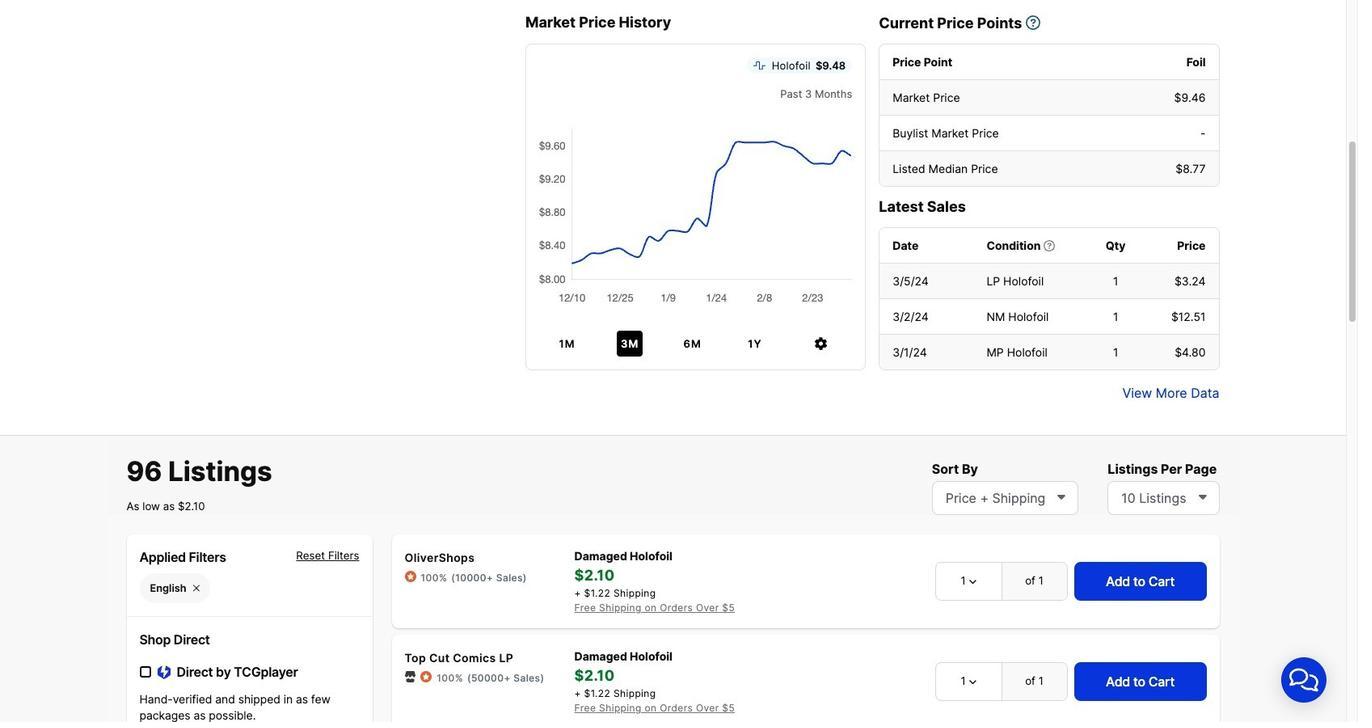 Task type: vqa. For each thing, say whether or not it's contained in the screenshot.
Learn more about how to tell the difference between conditions image
yes



Task type: describe. For each thing, give the bounding box(es) containing it.
2 caret down image from the left
[[1199, 490, 1207, 503]]

1 caret down image from the left
[[1058, 490, 1066, 503]]

direct by tcgplayer image
[[157, 664, 170, 680]]

0 vertical spatial gold star seller image
[[405, 571, 416, 582]]



Task type: locate. For each thing, give the bounding box(es) containing it.
1 horizontal spatial gold star seller image
[[421, 671, 432, 683]]

settings image
[[815, 337, 828, 350]]

caret down image
[[1058, 490, 1066, 503], [1199, 490, 1207, 503]]

0 horizontal spatial caret down image
[[1058, 490, 1066, 503]]

learn more about how to tell the difference between conditions image
[[1044, 240, 1055, 251]]

0 horizontal spatial gold star seller image
[[405, 571, 416, 582]]

xmark image
[[193, 583, 199, 593]]

certified hobby shop image
[[405, 671, 416, 683]]

None field
[[932, 481, 1079, 515], [1108, 481, 1220, 515], [932, 481, 1079, 515], [1108, 481, 1220, 515]]

gold star seller image
[[405, 571, 416, 582], [421, 671, 432, 683]]

None checkbox
[[140, 666, 151, 678]]

application
[[1263, 638, 1347, 722]]

1 horizontal spatial caret down image
[[1199, 490, 1207, 503]]

1 vertical spatial gold star seller image
[[421, 671, 432, 683]]

learn more about what price points are image
[[1026, 16, 1041, 30]]



